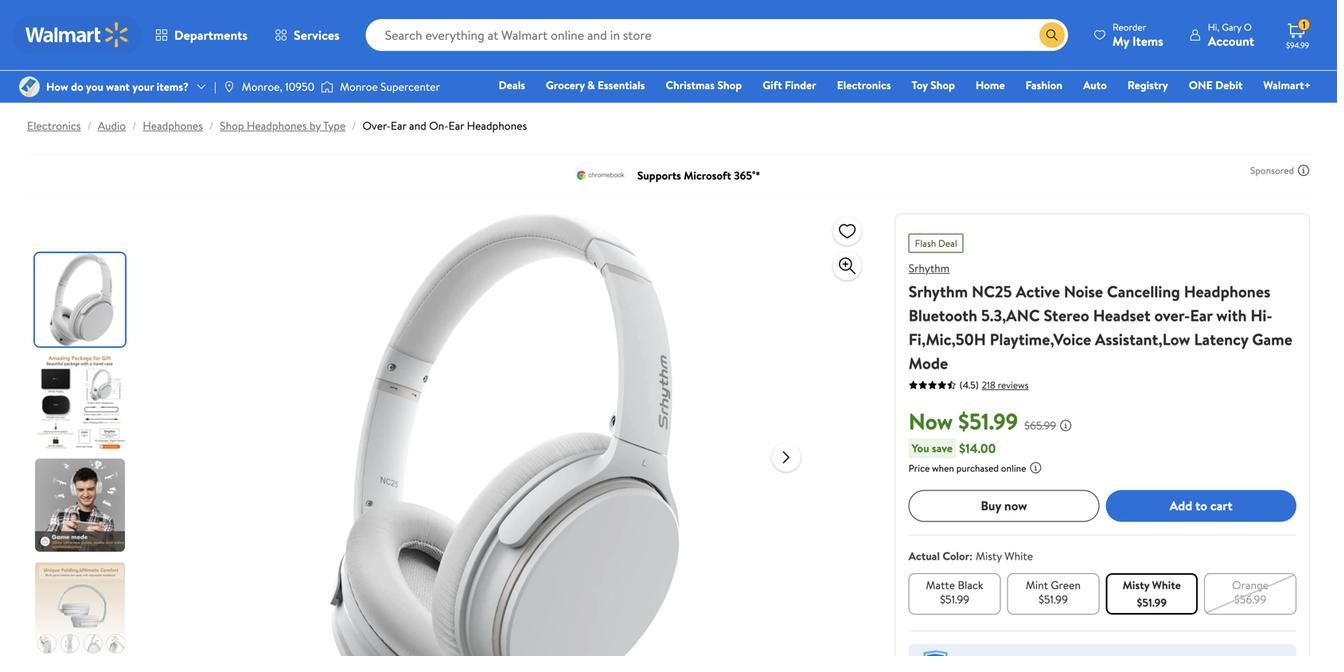 Task type: describe. For each thing, give the bounding box(es) containing it.
headphones down items?
[[143, 118, 203, 133]]

you
[[912, 440, 930, 456]]

mint
[[1026, 577, 1048, 593]]

ear for headphones
[[391, 118, 407, 133]]

electronics for electronics / audio / headphones / shop headphones by type / over-ear and on-ear headphones
[[27, 118, 81, 133]]

matte black $51.99
[[926, 577, 984, 607]]

monroe
[[340, 79, 378, 94]]

Walmart Site-Wide search field
[[366, 19, 1068, 51]]

legal information image
[[1030, 461, 1042, 474]]

0 horizontal spatial shop
[[220, 118, 244, 133]]

green
[[1051, 577, 1081, 593]]

srhythm nc25 active noise cancelling headphones bluetooth 5.3,anc stereo headset over-ear with hi-fi,mic,50h playtime,voice assistant,low latency game mode - image 4 of 5 image
[[35, 561, 128, 654]]

gary
[[1222, 20, 1242, 34]]

actual
[[909, 548, 940, 563]]

fi,mic,50h
[[909, 328, 986, 350]]

over-ear and on-ear headphones link
[[363, 118, 527, 133]]

add
[[1170, 497, 1193, 514]]

3 / from the left
[[209, 118, 214, 133]]

now
[[909, 406, 953, 437]]

$51.99 for matte black
[[940, 591, 970, 607]]

1 / from the left
[[87, 118, 91, 133]]

monroe,
[[242, 79, 283, 94]]

add to cart button
[[1106, 490, 1297, 522]]

4 / from the left
[[352, 118, 356, 133]]

purchased
[[957, 461, 999, 475]]

playtime,voice
[[990, 328, 1092, 350]]

home link
[[969, 76, 1012, 94]]

active
[[1016, 280, 1060, 303]]

grocery & essentials
[[546, 77, 645, 93]]

mode
[[909, 352, 948, 374]]

srhythm nc25 active noise cancelling headphones bluetooth 5.3,anc stereo headset over-ear with hi-fi,mic,50h playtime,voice assistant,low latency game mode - image 2 of 5 image
[[35, 356, 128, 449]]

&
[[588, 77, 595, 93]]

1 horizontal spatial ear
[[449, 118, 464, 133]]

1
[[1303, 18, 1306, 32]]

gift finder
[[763, 77, 817, 93]]

gift
[[763, 77, 782, 93]]

audio
[[98, 118, 126, 133]]

srhythm nc25 active noise cancelling headphones bluetooth 5.3,anc stereo headset over-ear with hi-fi,mic,50h playtime,voice assistant,low latency game mode - image 3 of 5 image
[[35, 459, 128, 552]]

on-
[[429, 118, 449, 133]]

shop headphones by type link
[[220, 118, 346, 133]]

with
[[1217, 304, 1247, 326]]

reorder
[[1113, 20, 1147, 34]]

5.3,anc
[[982, 304, 1040, 326]]

cancelling
[[1107, 280, 1181, 303]]

orange
[[1233, 577, 1269, 593]]

white inside 'misty white $51.99'
[[1152, 577, 1181, 593]]

$94.99
[[1287, 40, 1310, 51]]

account
[[1208, 32, 1255, 50]]

bluetooth
[[909, 304, 978, 326]]

essentials
[[598, 77, 645, 93]]

departments
[[174, 26, 248, 44]]

 image for monroe, 10950
[[223, 80, 236, 93]]

monroe, 10950
[[242, 79, 315, 94]]

218
[[982, 378, 996, 392]]

color
[[943, 548, 970, 563]]

over-
[[363, 118, 391, 133]]

zoom image modal image
[[838, 256, 857, 275]]

items
[[1133, 32, 1164, 50]]

o
[[1244, 20, 1252, 34]]

$51.99 for misty white
[[1137, 595, 1167, 610]]

flash
[[915, 236, 936, 250]]

headset
[[1093, 304, 1151, 326]]

$65.99
[[1025, 418, 1057, 433]]

(4.5) 218 reviews
[[960, 378, 1029, 392]]

services
[[294, 26, 340, 44]]

monroe supercenter
[[340, 79, 440, 94]]

price when purchased online
[[909, 461, 1027, 475]]

now $51.99
[[909, 406, 1018, 437]]

shop for toy shop
[[931, 77, 955, 93]]

hi,
[[1208, 20, 1220, 34]]

learn more about strikethrough prices image
[[1060, 419, 1073, 432]]

reviews
[[998, 378, 1029, 392]]

 image for how do you want your items?
[[19, 76, 40, 97]]

save
[[932, 440, 953, 456]]

 image for monroe supercenter
[[321, 79, 334, 95]]

fashion
[[1026, 77, 1063, 93]]

218 reviews link
[[979, 378, 1029, 392]]

0 vertical spatial electronics link
[[830, 76, 898, 94]]

audio link
[[98, 118, 126, 133]]

deal
[[939, 236, 958, 250]]

misty inside 'misty white $51.99'
[[1123, 577, 1150, 593]]

christmas shop
[[666, 77, 742, 93]]

gift finder link
[[756, 76, 824, 94]]

actual color list
[[906, 570, 1300, 618]]

srhythm link
[[909, 260, 950, 276]]

buy now
[[981, 497, 1028, 514]]

auto link
[[1076, 76, 1114, 94]]



Task type: locate. For each thing, give the bounding box(es) containing it.
my
[[1113, 32, 1130, 50]]

walmart image
[[25, 22, 129, 48]]

2 / from the left
[[132, 118, 136, 133]]

2 horizontal spatial ear
[[1190, 304, 1213, 326]]

1 vertical spatial electronics
[[27, 118, 81, 133]]

 image
[[19, 76, 40, 97], [321, 79, 334, 95], [223, 80, 236, 93]]

grocery
[[546, 77, 585, 93]]

 image right |
[[223, 80, 236, 93]]

$51.99 inside matte black $51.99
[[940, 591, 970, 607]]

/ right type
[[352, 118, 356, 133]]

1 horizontal spatial  image
[[223, 80, 236, 93]]

fashion link
[[1019, 76, 1070, 94]]

shop right toy
[[931, 77, 955, 93]]

ear for bluetooth
[[1190, 304, 1213, 326]]

shop for christmas shop
[[718, 77, 742, 93]]

deals
[[499, 77, 525, 93]]

electronics for electronics
[[837, 77, 891, 93]]

departments button
[[142, 16, 261, 54]]

$56.99
[[1235, 591, 1267, 607]]

deals link
[[492, 76, 533, 94]]

1 horizontal spatial misty
[[1123, 577, 1150, 593]]

how
[[46, 79, 68, 94]]

ear
[[391, 118, 407, 133], [449, 118, 464, 133], [1190, 304, 1213, 326]]

0 vertical spatial srhythm
[[909, 260, 950, 276]]

/ right the headphones link
[[209, 118, 214, 133]]

headphones up with at the top of the page
[[1184, 280, 1271, 303]]

1 horizontal spatial shop
[[718, 77, 742, 93]]

walmart+
[[1264, 77, 1311, 93]]

ear right and
[[449, 118, 464, 133]]

do
[[71, 79, 83, 94]]

your
[[132, 79, 154, 94]]

white
[[1005, 548, 1033, 563], [1152, 577, 1181, 593]]

one debit link
[[1182, 76, 1250, 94]]

buy now button
[[909, 490, 1100, 522]]

1 vertical spatial srhythm
[[909, 280, 968, 303]]

headphones inside srhythm srhythm nc25 active noise cancelling headphones bluetooth 5.3,anc stereo headset over-ear with hi- fi,mic,50h playtime,voice assistant,low latency game mode
[[1184, 280, 1271, 303]]

actual color : misty white
[[909, 548, 1033, 563]]

headphones down deals link
[[467, 118, 527, 133]]

electronics
[[837, 77, 891, 93], [27, 118, 81, 133]]

next media item image
[[777, 448, 796, 467]]

1 vertical spatial misty
[[1123, 577, 1150, 593]]

$51.99 inside the mint green $51.99
[[1039, 591, 1068, 607]]

by
[[310, 118, 321, 133]]

misty right :
[[976, 548, 1002, 563]]

cart
[[1211, 497, 1233, 514]]

finder
[[785, 77, 817, 93]]

1 srhythm from the top
[[909, 260, 950, 276]]

items?
[[157, 79, 189, 94]]

matte
[[926, 577, 955, 593]]

srhythm nc25 active noise cancelling headphones bluetooth 5.3,anc stereo headset over-ear with hi-fi,mic,50h playtime,voice assistant,low latency game mode - image 1 of 5 image
[[35, 253, 128, 346]]

0 horizontal spatial electronics link
[[27, 118, 81, 133]]

srhythm down "flash"
[[909, 260, 950, 276]]

 image left how
[[19, 76, 40, 97]]

1 horizontal spatial electronics
[[837, 77, 891, 93]]

headphones
[[143, 118, 203, 133], [247, 118, 307, 133], [467, 118, 527, 133], [1184, 280, 1271, 303]]

noise
[[1064, 280, 1104, 303]]

toy shop link
[[905, 76, 962, 94]]

when
[[932, 461, 954, 475]]

0 horizontal spatial electronics
[[27, 118, 81, 133]]

ear left and
[[391, 118, 407, 133]]

1 horizontal spatial white
[[1152, 577, 1181, 593]]

price
[[909, 461, 930, 475]]

one debit
[[1189, 77, 1243, 93]]

over-
[[1155, 304, 1190, 326]]

1 vertical spatial electronics link
[[27, 118, 81, 133]]

(4.5)
[[960, 378, 979, 392]]

wpp logo image
[[922, 650, 950, 656]]

ear left with at the top of the page
[[1190, 304, 1213, 326]]

misty white $51.99
[[1123, 577, 1181, 610]]

2 srhythm from the top
[[909, 280, 968, 303]]

2 horizontal spatial shop
[[931, 77, 955, 93]]

nc25
[[972, 280, 1012, 303]]

:
[[970, 548, 973, 563]]

toy shop
[[912, 77, 955, 93]]

one
[[1189, 77, 1213, 93]]

want
[[106, 79, 130, 94]]

/
[[87, 118, 91, 133], [132, 118, 136, 133], [209, 118, 214, 133], [352, 118, 356, 133]]

headphones left by
[[247, 118, 307, 133]]

0 horizontal spatial white
[[1005, 548, 1033, 563]]

1 vertical spatial white
[[1152, 577, 1181, 593]]

0 horizontal spatial ear
[[391, 118, 407, 133]]

mint green $51.99
[[1026, 577, 1081, 607]]

ad disclaimer and feedback for skylinedisplayad image
[[1298, 164, 1310, 177]]

$51.99 inside 'misty white $51.99'
[[1137, 595, 1167, 610]]

 image right 10950
[[321, 79, 334, 95]]

0 horizontal spatial  image
[[19, 76, 40, 97]]

grocery & essentials link
[[539, 76, 652, 94]]

$51.99 for mint green
[[1039, 591, 1068, 607]]

srhythm up bluetooth
[[909, 280, 968, 303]]

toy
[[912, 77, 928, 93]]

orange $56.99
[[1233, 577, 1269, 607]]

home
[[976, 77, 1005, 93]]

electronics left toy
[[837, 77, 891, 93]]

search icon image
[[1046, 29, 1059, 41]]

type
[[323, 118, 346, 133]]

electronics link down how
[[27, 118, 81, 133]]

0 vertical spatial electronics
[[837, 77, 891, 93]]

to
[[1196, 497, 1208, 514]]

stereo
[[1044, 304, 1090, 326]]

debit
[[1216, 77, 1243, 93]]

electronics / audio / headphones / shop headphones by type / over-ear and on-ear headphones
[[27, 118, 527, 133]]

0 vertical spatial white
[[1005, 548, 1033, 563]]

black
[[958, 577, 984, 593]]

srhythm nc25 active noise cancelling headphones bluetooth 5.3,anc stereo headset over-ear with hi-fi,mic,50h playtime,voice assistant,low latency game mode image
[[250, 213, 759, 656]]

add to favorites list, srhythm nc25 active noise cancelling headphones bluetooth 5.3,anc stereo headset over-ear with hi-fi,mic,50h playtime,voice assistant,low latency game mode image
[[838, 221, 857, 241]]

now
[[1005, 497, 1028, 514]]

you save $14.00
[[912, 439, 996, 457]]

add to cart
[[1170, 497, 1233, 514]]

how do you want your items?
[[46, 79, 189, 94]]

hi-
[[1251, 304, 1273, 326]]

registry link
[[1121, 76, 1176, 94]]

christmas
[[666, 77, 715, 93]]

auto
[[1084, 77, 1107, 93]]

shop right christmas on the top of page
[[718, 77, 742, 93]]

0 horizontal spatial misty
[[976, 548, 1002, 563]]

/ right audio
[[132, 118, 136, 133]]

Search search field
[[366, 19, 1068, 51]]

$14.00
[[959, 439, 996, 457]]

ear inside srhythm srhythm nc25 active noise cancelling headphones bluetooth 5.3,anc stereo headset over-ear with hi- fi,mic,50h playtime,voice assistant,low latency game mode
[[1190, 304, 1213, 326]]

misty right green
[[1123, 577, 1150, 593]]

registry
[[1128, 77, 1169, 93]]

/ left audio
[[87, 118, 91, 133]]

latency
[[1195, 328, 1249, 350]]

headphones link
[[143, 118, 203, 133]]

sponsored
[[1251, 164, 1295, 177]]

electronics down how
[[27, 118, 81, 133]]

10950
[[285, 79, 315, 94]]

2 horizontal spatial  image
[[321, 79, 334, 95]]

electronics link left toy
[[830, 76, 898, 94]]

0 vertical spatial misty
[[976, 548, 1002, 563]]

buy
[[981, 497, 1002, 514]]

walmart+ link
[[1257, 76, 1318, 94]]

supercenter
[[381, 79, 440, 94]]

srhythm srhythm nc25 active noise cancelling headphones bluetooth 5.3,anc stereo headset over-ear with hi- fi,mic,50h playtime,voice assistant,low latency game mode
[[909, 260, 1293, 374]]

game
[[1253, 328, 1293, 350]]

electronics link
[[830, 76, 898, 94], [27, 118, 81, 133]]

1 horizontal spatial electronics link
[[830, 76, 898, 94]]

reorder my items
[[1113, 20, 1164, 50]]

shop down monroe,
[[220, 118, 244, 133]]



Task type: vqa. For each thing, say whether or not it's contained in the screenshot.
Gift Finder
yes



